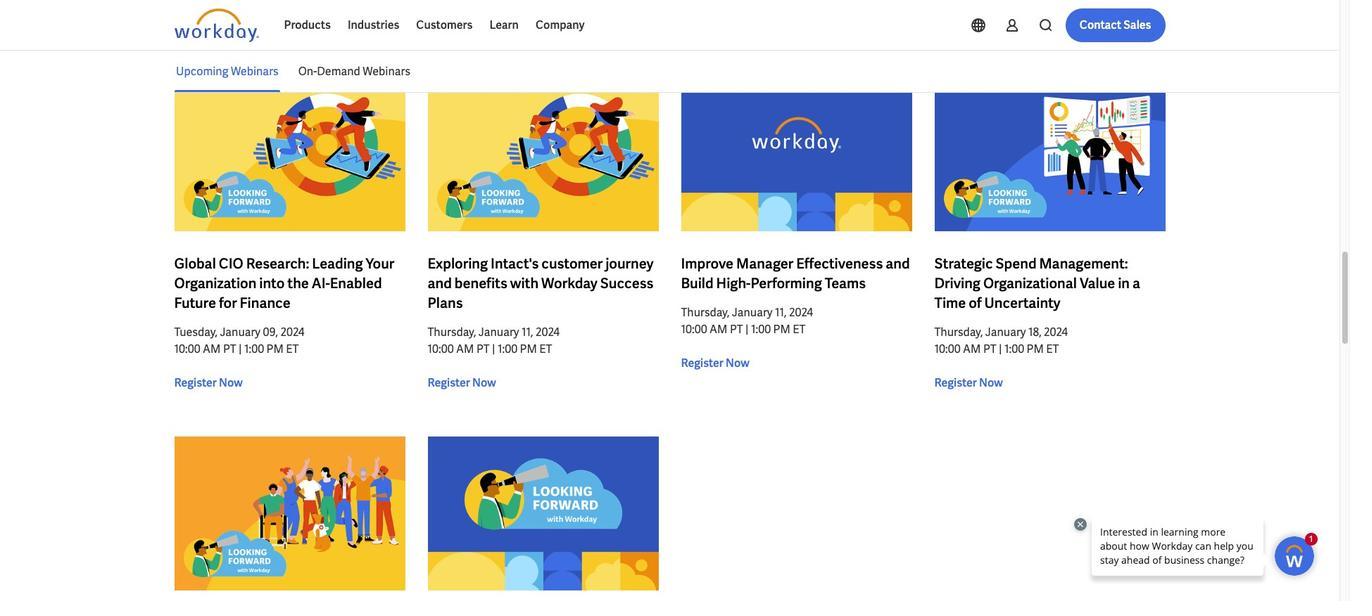 Task type: describe. For each thing, give the bounding box(es) containing it.
am for improve manager effectiveness and build high-performing teams
[[710, 322, 728, 337]]

contact
[[1080, 18, 1121, 32]]

register now for strategic spend management: driving organizational value in a time of uncertainty
[[935, 376, 1003, 391]]

1:00 for organization
[[244, 342, 264, 357]]

now for global cio research: leading your organization into the ai-enabled future for finance
[[219, 376, 243, 391]]

organizational
[[983, 275, 1077, 293]]

webinars inside tab
[[230, 64, 278, 78]]

learn
[[490, 18, 519, 32]]

11, for with
[[522, 325, 533, 340]]

in
[[1118, 275, 1130, 293]]

et for with
[[539, 342, 552, 357]]

january for value
[[985, 325, 1026, 340]]

and inside improve manager effectiveness and build high-performing teams
[[886, 255, 910, 273]]

benefits
[[455, 275, 507, 293]]

improve
[[681, 255, 734, 273]]

register for improve manager effectiveness and build high-performing teams
[[681, 356, 724, 371]]

organization
[[174, 275, 257, 293]]

2024 for into
[[281, 325, 305, 340]]

contact sales
[[1080, 18, 1151, 32]]

pt for strategic spend management: driving organizational value in a time of uncertainty
[[983, 342, 997, 357]]

strategic
[[935, 255, 993, 273]]

| for benefits
[[492, 342, 495, 357]]

customer
[[542, 255, 603, 273]]

january for high-
[[732, 305, 773, 320]]

cio
[[219, 255, 243, 273]]

'' image for management:
[[935, 78, 1165, 232]]

a
[[1133, 275, 1140, 293]]

09,
[[263, 325, 278, 340]]

effectiveness
[[796, 255, 883, 273]]

company button
[[527, 8, 593, 42]]

register for strategic spend management: driving organizational value in a time of uncertainty
[[935, 376, 977, 391]]

with
[[510, 275, 539, 293]]

2024 for with
[[536, 325, 560, 340]]

pm for benefits
[[520, 342, 537, 357]]

register for exploring intact's customer journey and benefits with workday success plans
[[428, 376, 470, 391]]

sales
[[1124, 18, 1151, 32]]

learn button
[[481, 8, 527, 42]]

your
[[366, 255, 394, 273]]

intact's
[[491, 255, 539, 273]]

'' image for customer
[[428, 78, 659, 232]]

register now link for strategic spend management: driving organizational value in a time of uncertainty
[[935, 375, 1003, 392]]

on-
[[298, 64, 317, 78]]

upcoming webinars
[[176, 64, 278, 78]]

now for exploring intact's customer journey and benefits with workday success plans
[[472, 376, 496, 391]]

global
[[174, 255, 216, 273]]

10:00 for improve manager effectiveness and build high-performing teams
[[681, 322, 707, 337]]

spend
[[996, 255, 1037, 273]]

et for in
[[1046, 342, 1059, 357]]

time
[[935, 294, 966, 313]]

am for global cio research: leading your organization into the ai-enabled future for finance
[[203, 342, 221, 357]]

high-
[[716, 275, 751, 293]]

customers
[[416, 18, 473, 32]]

plans
[[428, 294, 463, 313]]

'' image for research:
[[174, 78, 405, 232]]

1:00 for value
[[1005, 342, 1024, 357]]

journey
[[606, 255, 654, 273]]

future
[[174, 294, 216, 313]]

value
[[1080, 275, 1115, 293]]

and inside exploring intact's customer journey and benefits with workday success plans
[[428, 275, 452, 293]]

pm for organization
[[266, 342, 284, 357]]

driving
[[935, 275, 981, 293]]

ai-
[[312, 275, 330, 293]]

am for strategic spend management: driving organizational value in a time of uncertainty
[[963, 342, 981, 357]]

strategic spend management: driving organizational value in a time of uncertainty
[[935, 255, 1140, 313]]

contact sales link
[[1066, 8, 1165, 42]]

2024 for performing
[[789, 305, 813, 320]]

| for organization
[[239, 342, 242, 357]]

demand
[[317, 64, 360, 78]]

thursday, for improve manager effectiveness and build high-performing teams
[[681, 305, 730, 320]]

now for strategic spend management: driving organizational value in a time of uncertainty
[[979, 376, 1003, 391]]

upcoming
[[176, 64, 228, 78]]



Task type: vqa. For each thing, say whether or not it's contained in the screenshot.
Strategic Spend Management: Driving Organizational Value in a Time of Uncertainty Register Now
yes



Task type: locate. For each thing, give the bounding box(es) containing it.
11, down with on the left top of the page
[[522, 325, 533, 340]]

et inside tuesday, january 09, 2024 10:00 am pt | 1:00 pm et
[[286, 342, 299, 357]]

| for high-
[[746, 322, 749, 337]]

0 horizontal spatial thursday,
[[428, 325, 476, 340]]

'' image for effectiveness
[[681, 78, 912, 232]]

teams
[[825, 275, 866, 293]]

webinars down industries dropdown button
[[362, 64, 410, 78]]

am
[[710, 322, 728, 337], [203, 342, 221, 357], [456, 342, 474, 357], [963, 342, 981, 357]]

january
[[732, 305, 773, 320], [220, 325, 261, 340], [479, 325, 519, 340], [985, 325, 1026, 340]]

1:00 for high-
[[751, 322, 771, 337]]

pt
[[730, 322, 743, 337], [223, 342, 236, 357], [477, 342, 490, 357], [983, 342, 997, 357]]

2024 for in
[[1044, 325, 1068, 340]]

2 webinars from the left
[[362, 64, 410, 78]]

register now for improve manager effectiveness and build high-performing teams
[[681, 356, 750, 371]]

am down plans
[[456, 342, 474, 357]]

pt down uncertainty
[[983, 342, 997, 357]]

finance
[[240, 294, 291, 313]]

11, for performing
[[775, 305, 787, 320]]

et for performing
[[793, 322, 806, 337]]

10:00
[[681, 322, 707, 337], [174, 342, 200, 357], [428, 342, 454, 357], [935, 342, 961, 357]]

10:00 down build
[[681, 322, 707, 337]]

pm
[[773, 322, 790, 337], [266, 342, 284, 357], [520, 342, 537, 357], [1027, 342, 1044, 357]]

1 horizontal spatial webinars
[[362, 64, 410, 78]]

into
[[259, 275, 285, 293]]

et
[[793, 322, 806, 337], [286, 342, 299, 357], [539, 342, 552, 357], [1046, 342, 1059, 357]]

1:00 down uncertainty
[[1005, 342, 1024, 357]]

enabled
[[330, 275, 382, 293]]

build
[[681, 275, 714, 293]]

et inside thursday, january 18, 2024 10:00 am pt | 1:00 pm et
[[1046, 342, 1059, 357]]

performing
[[751, 275, 822, 293]]

register
[[681, 356, 724, 371], [174, 376, 217, 391], [428, 376, 470, 391], [935, 376, 977, 391]]

webinars
[[230, 64, 278, 78], [362, 64, 410, 78]]

industries button
[[339, 8, 408, 42]]

thursday, january 11, 2024 10:00 am pt | 1:00 pm et
[[681, 305, 813, 337], [428, 325, 560, 357]]

10:00 for global cio research: leading your organization into the ai-enabled future for finance
[[174, 342, 200, 357]]

thursday, january 18, 2024 10:00 am pt | 1:00 pm et
[[935, 325, 1068, 357]]

1 horizontal spatial thursday, january 11, 2024 10:00 am pt | 1:00 pm et
[[681, 305, 813, 337]]

1 webinars from the left
[[230, 64, 278, 78]]

1 vertical spatial 11,
[[522, 325, 533, 340]]

1 horizontal spatial 11,
[[775, 305, 787, 320]]

uncertainty
[[985, 294, 1061, 313]]

2024
[[789, 305, 813, 320], [281, 325, 305, 340], [536, 325, 560, 340], [1044, 325, 1068, 340]]

industries
[[348, 18, 399, 32]]

pt for exploring intact's customer journey and benefits with workday success plans
[[477, 342, 490, 357]]

am down tuesday,
[[203, 342, 221, 357]]

1:00
[[751, 322, 771, 337], [244, 342, 264, 357], [498, 342, 518, 357], [1005, 342, 1024, 357]]

11, down performing
[[775, 305, 787, 320]]

2 horizontal spatial thursday,
[[935, 325, 983, 340]]

january for benefits
[[479, 325, 519, 340]]

thursday, down build
[[681, 305, 730, 320]]

10:00 for strategic spend management: driving organizational value in a time of uncertainty
[[935, 342, 961, 357]]

thursday, january 11, 2024 10:00 am pt | 1:00 pm et for benefits
[[428, 325, 560, 357]]

thursday, for strategic spend management: driving organizational value in a time of uncertainty
[[935, 325, 983, 340]]

january inside tuesday, january 09, 2024 10:00 am pt | 1:00 pm et
[[220, 325, 261, 340]]

et for into
[[286, 342, 299, 357]]

2024 right the 18,
[[1044, 325, 1068, 340]]

research:
[[246, 255, 309, 273]]

thursday, inside thursday, january 18, 2024 10:00 am pt | 1:00 pm et
[[935, 325, 983, 340]]

1:00 inside tuesday, january 09, 2024 10:00 am pt | 1:00 pm et
[[244, 342, 264, 357]]

and up plans
[[428, 275, 452, 293]]

| inside tuesday, january 09, 2024 10:00 am pt | 1:00 pm et
[[239, 342, 242, 357]]

pt for improve manager effectiveness and build high-performing teams
[[730, 322, 743, 337]]

1:00 down with on the left top of the page
[[498, 342, 518, 357]]

| inside thursday, january 18, 2024 10:00 am pt | 1:00 pm et
[[999, 342, 1002, 357]]

now
[[726, 356, 750, 371], [219, 376, 243, 391], [472, 376, 496, 391], [979, 376, 1003, 391]]

products button
[[276, 8, 339, 42]]

now for improve manager effectiveness and build high-performing teams
[[726, 356, 750, 371]]

january for organization
[[220, 325, 261, 340]]

0 vertical spatial 11,
[[775, 305, 787, 320]]

| for value
[[999, 342, 1002, 357]]

pm down the 18,
[[1027, 342, 1044, 357]]

thursday, for exploring intact's customer journey and benefits with workday success plans
[[428, 325, 476, 340]]

10:00 down plans
[[428, 342, 454, 357]]

january left "09,"
[[220, 325, 261, 340]]

0 horizontal spatial and
[[428, 275, 452, 293]]

2024 down performing
[[789, 305, 813, 320]]

et down performing
[[793, 322, 806, 337]]

10:00 for exploring intact's customer journey and benefits with workday success plans
[[428, 342, 454, 357]]

on-demand webinars
[[298, 64, 410, 78]]

manager
[[736, 255, 794, 273]]

1:00 inside thursday, january 18, 2024 10:00 am pt | 1:00 pm et
[[1005, 342, 1024, 357]]

1:00 down "09,"
[[244, 342, 264, 357]]

january left the 18,
[[985, 325, 1026, 340]]

| down uncertainty
[[999, 342, 1002, 357]]

pm inside thursday, january 18, 2024 10:00 am pt | 1:00 pm et
[[1027, 342, 1044, 357]]

pt inside thursday, january 18, 2024 10:00 am pt | 1:00 pm et
[[983, 342, 997, 357]]

| down benefits
[[492, 342, 495, 357]]

management:
[[1039, 255, 1128, 273]]

register now for exploring intact's customer journey and benefits with workday success plans
[[428, 376, 496, 391]]

register now link
[[681, 355, 750, 372], [174, 375, 243, 392], [428, 375, 496, 392], [935, 375, 1003, 392]]

10:00 down tuesday,
[[174, 342, 200, 357]]

0 horizontal spatial webinars
[[230, 64, 278, 78]]

2024 down exploring intact's customer journey and benefits with workday success plans
[[536, 325, 560, 340]]

register now
[[681, 356, 750, 371], [174, 376, 243, 391], [428, 376, 496, 391], [935, 376, 1003, 391]]

2024 right "09,"
[[281, 325, 305, 340]]

upcoming webinars tab
[[174, 51, 280, 92]]

2024 inside thursday, january 18, 2024 10:00 am pt | 1:00 pm et
[[1044, 325, 1068, 340]]

pt down the for
[[223, 342, 236, 357]]

january down benefits
[[479, 325, 519, 340]]

improve manager effectiveness and build high-performing teams
[[681, 255, 910, 293]]

1:00 down performing
[[751, 322, 771, 337]]

webinars right upcoming
[[230, 64, 278, 78]]

am for exploring intact's customer journey and benefits with workday success plans
[[456, 342, 474, 357]]

the
[[287, 275, 309, 293]]

success
[[600, 275, 654, 293]]

pm down "09,"
[[266, 342, 284, 357]]

pm down performing
[[773, 322, 790, 337]]

register now link for improve manager effectiveness and build high-performing teams
[[681, 355, 750, 372]]

products
[[284, 18, 331, 32]]

thursday,
[[681, 305, 730, 320], [428, 325, 476, 340], [935, 325, 983, 340]]

pm down with on the left top of the page
[[520, 342, 537, 357]]

am down of
[[963, 342, 981, 357]]

exploring
[[428, 255, 488, 273]]

am inside tuesday, january 09, 2024 10:00 am pt | 1:00 pm et
[[203, 342, 221, 357]]

pt inside tuesday, january 09, 2024 10:00 am pt | 1:00 pm et
[[223, 342, 236, 357]]

pt for global cio research: leading your organization into the ai-enabled future for finance
[[223, 342, 236, 357]]

and right effectiveness
[[886, 255, 910, 273]]

10:00 inside thursday, january 18, 2024 10:00 am pt | 1:00 pm et
[[935, 342, 961, 357]]

1 vertical spatial and
[[428, 275, 452, 293]]

of
[[969, 294, 982, 313]]

register now for global cio research: leading your organization into the ai-enabled future for finance
[[174, 376, 243, 391]]

18,
[[1028, 325, 1042, 340]]

et down uncertainty
[[1046, 342, 1059, 357]]

register now link for global cio research: leading your organization into the ai-enabled future for finance
[[174, 375, 243, 392]]

pm for value
[[1027, 342, 1044, 357]]

go to the homepage image
[[174, 8, 259, 42]]

| down finance
[[239, 342, 242, 357]]

|
[[746, 322, 749, 337], [239, 342, 242, 357], [492, 342, 495, 357], [999, 342, 1002, 357]]

thursday, january 11, 2024 10:00 am pt | 1:00 pm et for high-
[[681, 305, 813, 337]]

for
[[219, 294, 237, 313]]

et down finance
[[286, 342, 299, 357]]

global cio research: leading your organization into the ai-enabled future for finance
[[174, 255, 394, 313]]

thursday, january 11, 2024 10:00 am pt | 1:00 pm et down high-
[[681, 305, 813, 337]]

tuesday,
[[174, 325, 218, 340]]

company
[[536, 18, 585, 32]]

0 horizontal spatial thursday, january 11, 2024 10:00 am pt | 1:00 pm et
[[428, 325, 560, 357]]

1:00 for benefits
[[498, 342, 518, 357]]

january down high-
[[732, 305, 773, 320]]

thursday, down time
[[935, 325, 983, 340]]

thursday, january 11, 2024 10:00 am pt | 1:00 pm et down benefits
[[428, 325, 560, 357]]

pm for high-
[[773, 322, 790, 337]]

1 horizontal spatial and
[[886, 255, 910, 273]]

0 horizontal spatial 11,
[[522, 325, 533, 340]]

customers button
[[408, 8, 481, 42]]

workday
[[541, 275, 598, 293]]

tuesday, january 09, 2024 10:00 am pt | 1:00 pm et
[[174, 325, 305, 357]]

am down high-
[[710, 322, 728, 337]]

am inside thursday, january 18, 2024 10:00 am pt | 1:00 pm et
[[963, 342, 981, 357]]

and
[[886, 255, 910, 273], [428, 275, 452, 293]]

2024 inside tuesday, january 09, 2024 10:00 am pt | 1:00 pm et
[[281, 325, 305, 340]]

'' image
[[174, 78, 405, 232], [428, 78, 659, 232], [681, 78, 912, 232], [935, 78, 1165, 232], [174, 437, 405, 591], [428, 437, 659, 591]]

pt down benefits
[[477, 342, 490, 357]]

et down exploring intact's customer journey and benefits with workday success plans
[[539, 342, 552, 357]]

0 vertical spatial and
[[886, 255, 910, 273]]

tab list
[[174, 51, 1350, 92]]

11,
[[775, 305, 787, 320], [522, 325, 533, 340]]

10:00 down time
[[935, 342, 961, 357]]

exploring intact's customer journey and benefits with workday success plans
[[428, 255, 654, 313]]

january inside thursday, january 18, 2024 10:00 am pt | 1:00 pm et
[[985, 325, 1026, 340]]

pm inside tuesday, january 09, 2024 10:00 am pt | 1:00 pm et
[[266, 342, 284, 357]]

10:00 inside tuesday, january 09, 2024 10:00 am pt | 1:00 pm et
[[174, 342, 200, 357]]

pt down high-
[[730, 322, 743, 337]]

1 horizontal spatial thursday,
[[681, 305, 730, 320]]

| down high-
[[746, 322, 749, 337]]

thursday, down plans
[[428, 325, 476, 340]]

tab list containing upcoming webinars
[[174, 51, 1350, 92]]

register for global cio research: leading your organization into the ai-enabled future for finance
[[174, 376, 217, 391]]

register now link for exploring intact's customer journey and benefits with workday success plans
[[428, 375, 496, 392]]

leading
[[312, 255, 363, 273]]



